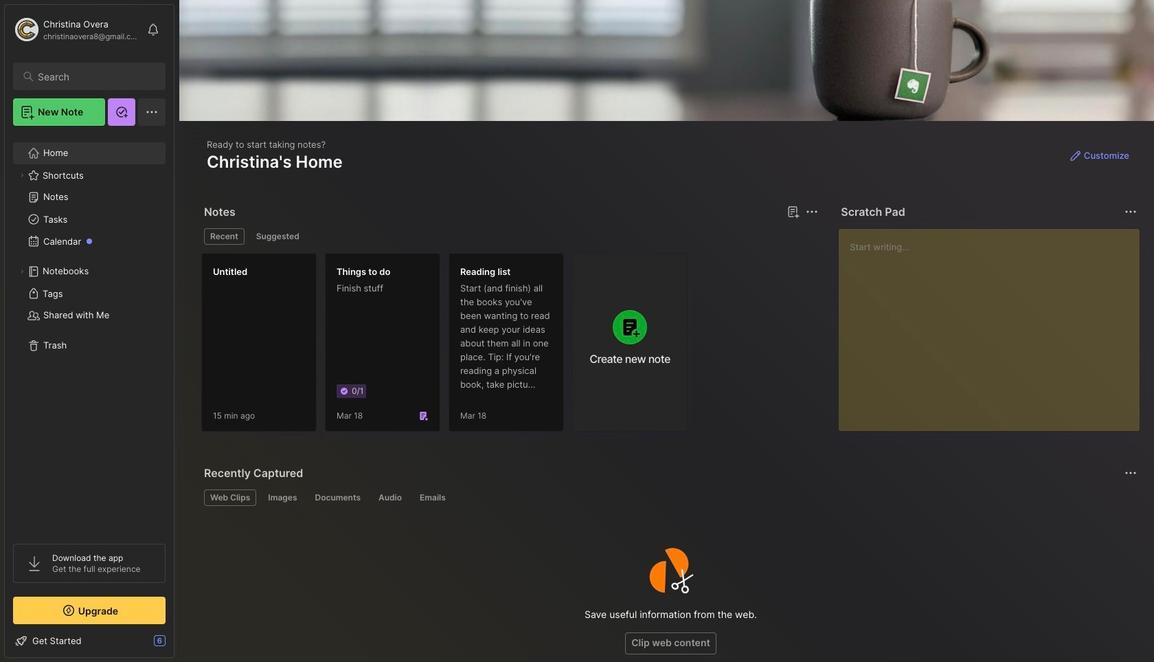 Task type: locate. For each thing, give the bounding box(es) containing it.
row group
[[201, 253, 696, 440]]

none search field inside main element
[[38, 68, 153, 85]]

More actions field
[[803, 202, 822, 221], [1122, 202, 1141, 221], [1122, 463, 1141, 483]]

tab
[[204, 228, 245, 245], [250, 228, 306, 245], [204, 489, 257, 506], [262, 489, 304, 506], [309, 489, 367, 506], [373, 489, 408, 506], [414, 489, 452, 506]]

click to collapse image
[[174, 637, 184, 653]]

tab list
[[204, 228, 817, 245], [204, 489, 1136, 506]]

expand notebooks image
[[18, 267, 26, 276]]

more actions image
[[805, 203, 821, 220], [1123, 203, 1140, 220], [1123, 465, 1140, 481]]

tree
[[5, 134, 174, 531]]

Start writing… text field
[[851, 229, 1140, 420]]

0 vertical spatial tab list
[[204, 228, 817, 245]]

Help and Learning task checklist field
[[5, 630, 174, 652]]

1 vertical spatial tab list
[[204, 489, 1136, 506]]

None search field
[[38, 68, 153, 85]]



Task type: describe. For each thing, give the bounding box(es) containing it.
main element
[[0, 0, 179, 662]]

tree inside main element
[[5, 134, 174, 531]]

Search text field
[[38, 70, 153, 83]]

1 tab list from the top
[[204, 228, 817, 245]]

2 tab list from the top
[[204, 489, 1136, 506]]

Account field
[[13, 16, 140, 43]]



Task type: vqa. For each thing, say whether or not it's contained in the screenshot.
the middle Notes
no



